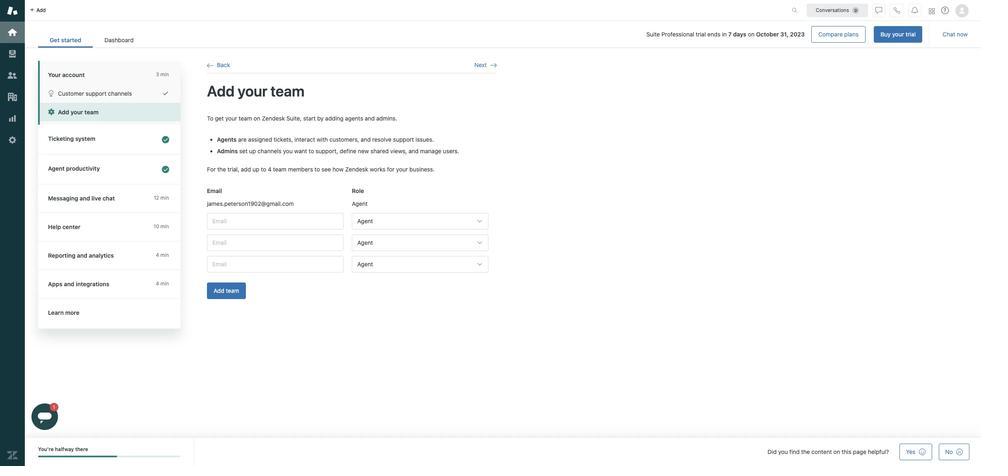 Task type: locate. For each thing, give the bounding box(es) containing it.
agent for third agent popup button from the bottom of the page
[[358, 217, 373, 225]]

0 horizontal spatial trial
[[696, 31, 706, 38]]

2 vertical spatial agent button
[[352, 256, 489, 273]]

next button
[[475, 61, 497, 69]]

add team
[[214, 287, 239, 294]]

1 horizontal spatial zendesk
[[345, 166, 368, 173]]

3 min
[[156, 71, 169, 77]]

1 horizontal spatial support
[[393, 136, 414, 143]]

1 horizontal spatial channels
[[258, 148, 282, 155]]

chat now button
[[937, 26, 975, 43]]

main element
[[0, 0, 25, 466]]

to right want
[[309, 148, 314, 155]]

0 horizontal spatial zendesk
[[262, 115, 285, 122]]

on inside region
[[254, 115, 260, 122]]

0 vertical spatial email field
[[207, 213, 344, 229]]

channels up add your team button
[[108, 90, 132, 97]]

channels inside button
[[108, 90, 132, 97]]

agent button
[[352, 213, 489, 229], [352, 234, 489, 251], [352, 256, 489, 273]]

zendesk left the suite,
[[262, 115, 285, 122]]

system
[[75, 135, 95, 142]]

buy
[[881, 31, 891, 38]]

1 vertical spatial 4
[[156, 252, 159, 258]]

trial down notifications image
[[906, 31, 917, 38]]

4 min from the top
[[161, 252, 169, 258]]

reporting
[[48, 252, 76, 259]]

3 min from the top
[[161, 223, 169, 230]]

add inside dropdown button
[[36, 7, 46, 13]]

get started image
[[7, 27, 18, 38]]

apps
[[48, 280, 62, 288]]

agent inside dropdown button
[[48, 165, 65, 172]]

4 min for integrations
[[156, 280, 169, 287]]

2 vertical spatial 4
[[156, 280, 159, 287]]

add inside the "add team" button
[[214, 287, 224, 294]]

1 email field from the top
[[207, 213, 344, 229]]

31,
[[781, 31, 789, 38]]

assigned
[[248, 136, 272, 143]]

you inside footer
[[779, 448, 789, 455]]

0 vertical spatial add
[[36, 7, 46, 13]]

agent productivity button
[[38, 155, 179, 184]]

2 vertical spatial on
[[834, 448, 841, 455]]

organizations image
[[7, 92, 18, 102]]

1 horizontal spatial to
[[309, 148, 314, 155]]

helpful?
[[869, 448, 890, 455]]

4 min for analytics
[[156, 252, 169, 258]]

min
[[161, 71, 169, 77], [161, 195, 169, 201], [161, 223, 169, 230], [161, 252, 169, 258], [161, 280, 169, 287]]

manage
[[420, 148, 442, 155]]

support inside region
[[393, 136, 414, 143]]

new
[[358, 148, 369, 155]]

1 horizontal spatial add your team
[[207, 82, 305, 100]]

1 vertical spatial the
[[802, 448, 811, 455]]

to left see
[[315, 166, 320, 173]]

button displays agent's chat status as invisible. image
[[876, 7, 883, 13]]

you
[[283, 148, 293, 155], [779, 448, 789, 455]]

content-title region
[[207, 82, 497, 101]]

back
[[217, 61, 230, 68]]

customer support channels button
[[40, 84, 181, 103]]

0 vertical spatial on
[[748, 31, 755, 38]]

did
[[768, 448, 777, 455]]

2 4 min from the top
[[156, 280, 169, 287]]

1 horizontal spatial add
[[241, 166, 251, 173]]

apps and integrations
[[48, 280, 109, 288]]

email field for third agent popup button from the bottom of the page
[[207, 213, 344, 229]]

4
[[268, 166, 272, 173], [156, 252, 159, 258], [156, 280, 159, 287]]

notifications image
[[912, 7, 919, 13]]

and right views,
[[409, 148, 419, 155]]

to
[[309, 148, 314, 155], [261, 166, 266, 173], [315, 166, 320, 173]]

support up views,
[[393, 136, 414, 143]]

1 horizontal spatial the
[[802, 448, 811, 455]]

add right trial,
[[241, 166, 251, 173]]

0 vertical spatial 4
[[268, 166, 272, 173]]

no
[[946, 448, 954, 455]]

0 vertical spatial you
[[283, 148, 293, 155]]

1 vertical spatial add your team
[[58, 109, 99, 116]]

up right set
[[249, 148, 256, 155]]

ends
[[708, 31, 721, 38]]

tab list containing get started
[[38, 32, 145, 48]]

up
[[249, 148, 256, 155], [253, 166, 260, 173]]

progress-bar progress bar
[[38, 456, 181, 458]]

help
[[48, 223, 61, 230]]

add right zendesk support icon
[[36, 7, 46, 13]]

2 agent button from the top
[[352, 234, 489, 251]]

help center
[[48, 223, 80, 230]]

channels down assigned
[[258, 148, 282, 155]]

the right find
[[802, 448, 811, 455]]

min inside your account heading
[[161, 71, 169, 77]]

0 vertical spatial add
[[207, 82, 235, 100]]

section
[[152, 26, 923, 43]]

up right trial,
[[253, 166, 260, 173]]

messaging and live chat
[[48, 195, 115, 202]]

zendesk
[[262, 115, 285, 122], [345, 166, 368, 173]]

1 vertical spatial email field
[[207, 234, 344, 251]]

you're halfway there
[[38, 446, 88, 452]]

for the trial, add up to 4 team members to see how zendesk works for your business.
[[207, 166, 435, 173]]

1 4 min from the top
[[156, 252, 169, 258]]

more
[[65, 309, 80, 316]]

1 vertical spatial agent button
[[352, 234, 489, 251]]

you down tickets,
[[283, 148, 293, 155]]

4 inside region
[[268, 166, 272, 173]]

footer
[[25, 438, 982, 466]]

0 vertical spatial 4 min
[[156, 252, 169, 258]]

and
[[365, 115, 375, 122], [361, 136, 371, 143], [409, 148, 419, 155], [80, 195, 90, 202], [77, 252, 87, 259], [64, 280, 74, 288]]

with
[[317, 136, 328, 143]]

2 email field from the top
[[207, 234, 344, 251]]

1 vertical spatial 4 min
[[156, 280, 169, 287]]

0 vertical spatial zendesk
[[262, 115, 285, 122]]

1 min from the top
[[161, 71, 169, 77]]

views,
[[391, 148, 407, 155]]

0 horizontal spatial channels
[[108, 90, 132, 97]]

1 trial from the left
[[696, 31, 706, 38]]

the
[[217, 166, 226, 173], [802, 448, 811, 455]]

0 horizontal spatial you
[[283, 148, 293, 155]]

to down assigned
[[261, 166, 266, 173]]

2 horizontal spatial to
[[315, 166, 320, 173]]

Email field
[[207, 213, 344, 229], [207, 234, 344, 251], [207, 256, 344, 273]]

to
[[207, 115, 214, 122]]

on
[[748, 31, 755, 38], [254, 115, 260, 122], [834, 448, 841, 455]]

there
[[75, 446, 88, 452]]

chat now
[[943, 31, 969, 38]]

customer
[[58, 90, 84, 97]]

the right for
[[217, 166, 226, 173]]

1 vertical spatial on
[[254, 115, 260, 122]]

5 min from the top
[[161, 280, 169, 287]]

1 vertical spatial support
[[393, 136, 414, 143]]

region
[[207, 114, 497, 309]]

2 trial from the left
[[906, 31, 917, 38]]

0 horizontal spatial the
[[217, 166, 226, 173]]

1 horizontal spatial you
[[779, 448, 789, 455]]

and left analytics
[[77, 252, 87, 259]]

add your team inside content-title region
[[207, 82, 305, 100]]

0 horizontal spatial add
[[36, 7, 46, 13]]

0 horizontal spatial add your team
[[58, 109, 99, 116]]

0 vertical spatial agent button
[[352, 213, 489, 229]]

1 vertical spatial channels
[[258, 148, 282, 155]]

1 vertical spatial zendesk
[[345, 166, 368, 173]]

trial left ends
[[696, 31, 706, 38]]

channels inside region
[[258, 148, 282, 155]]

1 vertical spatial add
[[241, 166, 251, 173]]

add for the "add team" button
[[214, 287, 224, 294]]

suite
[[647, 31, 661, 38]]

min for apps and integrations
[[161, 280, 169, 287]]

and right apps
[[64, 280, 74, 288]]

james.peterson1902@gmail.com
[[207, 200, 294, 207]]

2 vertical spatial email field
[[207, 256, 344, 273]]

on up assigned
[[254, 115, 260, 122]]

admins
[[217, 148, 238, 155]]

0 horizontal spatial support
[[86, 90, 107, 97]]

role
[[352, 187, 364, 194]]

start
[[303, 115, 316, 122]]

works
[[370, 166, 386, 173]]

support up add your team button
[[86, 90, 107, 97]]

and right agents
[[365, 115, 375, 122]]

for
[[207, 166, 216, 173]]

october
[[757, 31, 780, 38]]

0 vertical spatial channels
[[108, 90, 132, 97]]

ticketing
[[48, 135, 74, 142]]

shared
[[371, 148, 389, 155]]

2 min from the top
[[161, 195, 169, 201]]

team
[[271, 82, 305, 100], [85, 109, 99, 116], [239, 115, 252, 122], [273, 166, 287, 173], [226, 287, 239, 294]]

3 agent button from the top
[[352, 256, 489, 273]]

did you find the content on this page helpful?
[[768, 448, 890, 455]]

trial,
[[228, 166, 239, 173]]

region containing to get your team on zendesk suite, start by adding agents and admins.
[[207, 114, 497, 309]]

members
[[288, 166, 313, 173]]

trial inside button
[[906, 31, 917, 38]]

how
[[333, 166, 344, 173]]

progress bar image
[[38, 456, 117, 458]]

0 vertical spatial add your team
[[207, 82, 305, 100]]

1 vertical spatial you
[[779, 448, 789, 455]]

by
[[317, 115, 324, 122]]

agents
[[345, 115, 364, 122]]

chat
[[103, 195, 115, 202]]

on left this
[[834, 448, 841, 455]]

dashboard
[[105, 36, 134, 44]]

suite,
[[287, 115, 302, 122]]

0 horizontal spatial on
[[254, 115, 260, 122]]

1 horizontal spatial on
[[748, 31, 755, 38]]

agent
[[48, 165, 65, 172], [352, 200, 368, 207], [358, 217, 373, 225], [358, 239, 373, 246], [358, 261, 373, 268]]

reporting image
[[7, 113, 18, 124]]

email field for second agent popup button from the bottom
[[207, 234, 344, 251]]

1 horizontal spatial trial
[[906, 31, 917, 38]]

on right days
[[748, 31, 755, 38]]

1 vertical spatial add
[[58, 109, 69, 116]]

you right did
[[779, 448, 789, 455]]

channels
[[108, 90, 132, 97], [258, 148, 282, 155]]

tab list
[[38, 32, 145, 48]]

0 vertical spatial support
[[86, 90, 107, 97]]

add inside content-title region
[[207, 82, 235, 100]]

business.
[[410, 166, 435, 173]]

0 horizontal spatial to
[[261, 166, 266, 173]]

zendesk right how
[[345, 166, 368, 173]]

define
[[340, 148, 357, 155]]

and left the live
[[80, 195, 90, 202]]

2 vertical spatial add
[[214, 287, 224, 294]]

12
[[154, 195, 159, 201]]

3 email field from the top
[[207, 256, 344, 273]]

issues.
[[416, 136, 434, 143]]

4 for reporting and analytics
[[156, 252, 159, 258]]

you inside region
[[283, 148, 293, 155]]

agent for second agent popup button from the bottom
[[358, 239, 373, 246]]



Task type: describe. For each thing, give the bounding box(es) containing it.
zendesk support image
[[7, 5, 18, 16]]

agent for 1st agent popup button from the bottom of the page
[[358, 261, 373, 268]]

your account
[[48, 71, 85, 78]]

min for help center
[[161, 223, 169, 230]]

resolve
[[373, 136, 392, 143]]

compare plans button
[[812, 26, 866, 43]]

trial for your
[[906, 31, 917, 38]]

in
[[723, 31, 727, 38]]

add for content-title region
[[207, 82, 235, 100]]

customers image
[[7, 70, 18, 81]]

conversations
[[816, 7, 850, 13]]

min for messaging and live chat
[[161, 195, 169, 201]]

professional
[[662, 31, 695, 38]]

and up new
[[361, 136, 371, 143]]

trial for professional
[[696, 31, 706, 38]]

for
[[387, 166, 395, 173]]

account
[[62, 71, 85, 78]]

admins.
[[377, 115, 398, 122]]

back button
[[207, 61, 230, 69]]

team inside content-title region
[[271, 82, 305, 100]]

interact
[[295, 136, 315, 143]]

zendesk products image
[[930, 8, 935, 14]]

admin image
[[7, 135, 18, 145]]

buy your trial
[[881, 31, 917, 38]]

add team button
[[207, 283, 246, 299]]

email field for 1st agent popup button from the bottom of the page
[[207, 256, 344, 273]]

admins set up channels you want to support, define new shared views, and manage users.
[[217, 148, 460, 155]]

your account heading
[[38, 61, 181, 84]]

content
[[812, 448, 833, 455]]

to get your team on zendesk suite, start by adding agents and admins.
[[207, 115, 398, 122]]

support,
[[316, 148, 338, 155]]

2 horizontal spatial on
[[834, 448, 841, 455]]

center
[[62, 223, 80, 230]]

views image
[[7, 48, 18, 59]]

10
[[154, 223, 159, 230]]

12 min
[[154, 195, 169, 201]]

support inside button
[[86, 90, 107, 97]]

get
[[215, 115, 224, 122]]

1 agent button from the top
[[352, 213, 489, 229]]

you're
[[38, 446, 54, 452]]

learn more
[[48, 309, 80, 316]]

users.
[[443, 148, 460, 155]]

ticketing system
[[48, 135, 95, 142]]

3
[[156, 71, 159, 77]]

min for reporting and analytics
[[161, 252, 169, 258]]

section containing suite professional trial ends in
[[152, 26, 923, 43]]

productivity
[[66, 165, 100, 172]]

plans
[[845, 31, 859, 38]]

dashboard tab
[[93, 32, 145, 48]]

suite professional trial ends in 7 days on october 31, 2023
[[647, 31, 805, 38]]

integrations
[[76, 280, 109, 288]]

live
[[92, 195, 101, 202]]

min for your account
[[161, 71, 169, 77]]

compare plans
[[819, 31, 859, 38]]

email
[[207, 187, 222, 194]]

add button
[[25, 0, 51, 20]]

reporting and analytics
[[48, 252, 114, 259]]

messaging
[[48, 195, 78, 202]]

agents
[[217, 136, 237, 143]]

ticketing system button
[[38, 125, 179, 154]]

zendesk image
[[7, 450, 18, 461]]

learn
[[48, 309, 64, 316]]

conversations button
[[807, 4, 869, 17]]

yes
[[907, 448, 916, 455]]

started
[[61, 36, 81, 44]]

0 vertical spatial up
[[249, 148, 256, 155]]

customer support channels
[[58, 90, 132, 97]]

your inside content-title region
[[238, 82, 268, 100]]

your
[[48, 71, 61, 78]]

footer containing did you find the content on this page helpful?
[[25, 438, 982, 466]]

tickets,
[[274, 136, 293, 143]]

add your team button
[[40, 103, 181, 121]]

days
[[734, 31, 747, 38]]

get help image
[[942, 7, 950, 14]]

yes button
[[900, 444, 933, 460]]

learn more button
[[38, 299, 179, 327]]

1 vertical spatial up
[[253, 166, 260, 173]]

October 31, 2023 text field
[[757, 31, 805, 38]]

set
[[240, 148, 248, 155]]

now
[[958, 31, 969, 38]]

buy your trial button
[[875, 26, 923, 43]]

see
[[322, 166, 331, 173]]

add inside add your team button
[[58, 109, 69, 116]]

agent productivity
[[48, 165, 100, 172]]

find
[[790, 448, 800, 455]]

0 vertical spatial the
[[217, 166, 226, 173]]

compare
[[819, 31, 843, 38]]

add your team inside button
[[58, 109, 99, 116]]

next
[[475, 61, 487, 68]]

are
[[238, 136, 247, 143]]

chat
[[943, 31, 956, 38]]

2023
[[791, 31, 805, 38]]

customers,
[[330, 136, 359, 143]]

4 for apps and integrations
[[156, 280, 159, 287]]

want
[[294, 148, 307, 155]]

get started
[[50, 36, 81, 44]]

adding
[[325, 115, 344, 122]]



Task type: vqa. For each thing, say whether or not it's contained in the screenshot.
Email field to the top
yes



